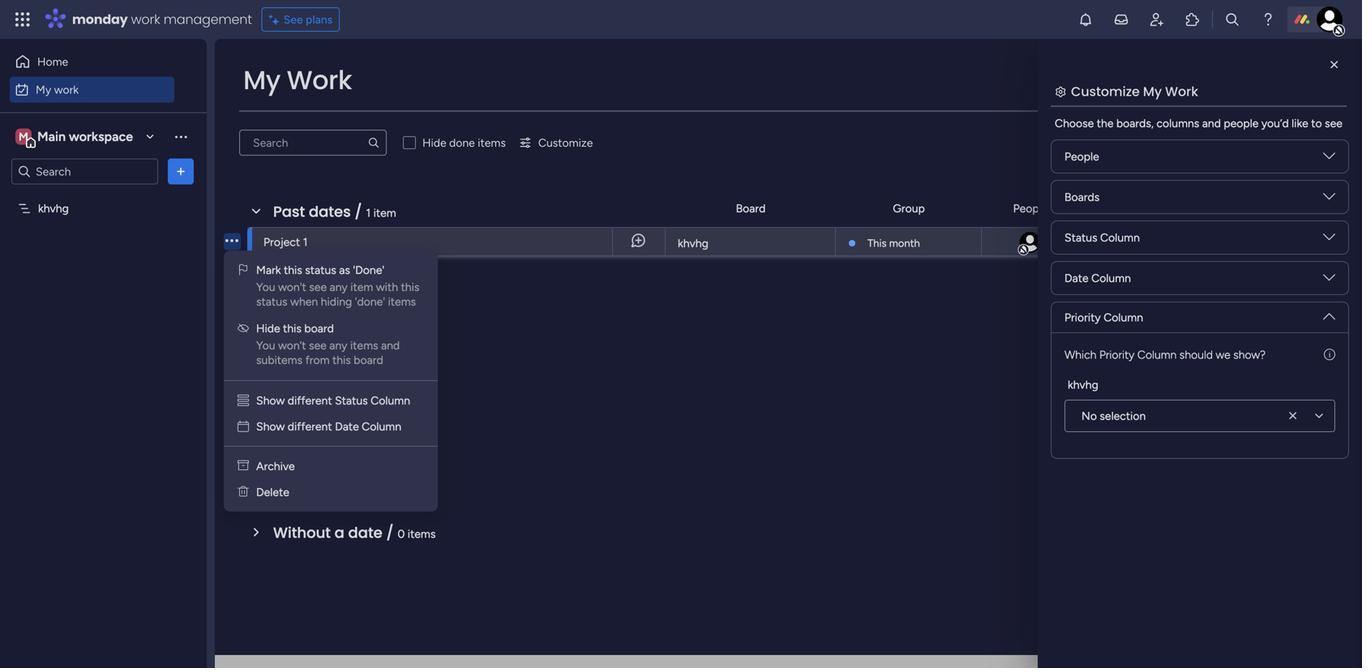 Task type: describe. For each thing, give the bounding box(es) containing it.
help image
[[1260, 11, 1277, 28]]

15,
[[1129, 235, 1141, 248]]

my inside main content
[[1144, 82, 1162, 101]]

this month
[[868, 237, 920, 250]]

should
[[1180, 348, 1213, 362]]

khvhg heading
[[1068, 376, 1099, 393]]

1 inside past dates / 1 item
[[366, 206, 371, 220]]

v2 calendar view small outline image
[[238, 420, 249, 434]]

without
[[273, 523, 331, 543]]

0 vertical spatial see
[[1325, 116, 1343, 130]]

v2 info image
[[1325, 346, 1336, 363]]

to
[[1312, 116, 1323, 130]]

select product image
[[15, 11, 31, 28]]

workspace
[[69, 129, 133, 144]]

today
[[273, 289, 319, 310]]

this for week
[[273, 348, 303, 368]]

khvhg list box
[[0, 191, 207, 441]]

'done'
[[353, 263, 385, 277]]

monday work management
[[72, 10, 252, 28]]

status column
[[1065, 231, 1140, 245]]

items inside you won't see any item with this status when hiding 'done' items
[[388, 295, 416, 309]]

dates
[[309, 202, 351, 222]]

later /
[[273, 464, 325, 485]]

/ right "later"
[[314, 464, 321, 485]]

hide this board
[[256, 322, 334, 335]]

column down date column
[[1104, 311, 1144, 324]]

inbox image
[[1114, 11, 1130, 28]]

2 vertical spatial status
[[335, 394, 368, 408]]

boards,
[[1117, 116, 1154, 130]]

nov
[[1106, 235, 1126, 248]]

column right v2 overdue deadline "icon"
[[1101, 231, 1140, 245]]

mark this status as 'done'
[[256, 263, 385, 277]]

with
[[376, 280, 398, 294]]

monday
[[72, 10, 128, 28]]

main content containing past dates /
[[215, 39, 1363, 668]]

show for show different date column
[[256, 420, 285, 434]]

status for status column
[[1065, 231, 1098, 245]]

customize button
[[513, 130, 600, 156]]

item for /
[[374, 206, 396, 220]]

group
[[893, 202, 925, 215]]

main
[[37, 129, 66, 144]]

dapulse dropdown down arrow image for status column
[[1324, 231, 1336, 249]]

project
[[264, 235, 300, 249]]

items inside today / 0 items
[[344, 294, 372, 307]]

later
[[273, 464, 310, 485]]

items inside without a date / 0 items
[[408, 527, 436, 541]]

home button
[[10, 49, 174, 75]]

khvhg link
[[676, 228, 826, 257]]

home
[[37, 55, 68, 69]]

choose
[[1055, 116, 1094, 130]]

see for you won't see any items and subitems from this board
[[309, 339, 327, 352]]

items inside you won't see any items and subitems from this board
[[350, 339, 378, 352]]

management
[[164, 10, 252, 28]]

this up won't
[[284, 263, 302, 277]]

next week / 0 items
[[273, 406, 401, 427]]

workspace selection element
[[15, 127, 135, 148]]

my work
[[36, 83, 79, 97]]

columns
[[1157, 116, 1200, 130]]

khvhg for khvhg group
[[1068, 378, 1099, 392]]

and inside you won't see any items and subitems from this board
[[381, 339, 400, 352]]

board
[[736, 202, 766, 215]]

nov 15, 09:00 am
[[1106, 235, 1192, 248]]

item for see
[[351, 280, 373, 294]]

week for this
[[306, 348, 345, 368]]

a
[[335, 523, 345, 543]]

work for monday
[[131, 10, 160, 28]]

0 inside next week / 0 items
[[363, 410, 370, 424]]

won't
[[278, 280, 306, 294]]

status for status
[[1233, 202, 1266, 215]]

choose the boards, columns and people you'd like to see
[[1055, 116, 1343, 130]]

past
[[273, 202, 305, 222]]

khvhg for khvhg link
[[678, 236, 709, 250]]

week for next
[[309, 406, 348, 427]]

v2 status outline image
[[238, 394, 249, 408]]

dapulse dropdown down arrow image for people
[[1324, 150, 1336, 168]]

date for date
[[1124, 202, 1148, 215]]

today / 0 items
[[273, 289, 372, 310]]

1 horizontal spatial gary orlando image
[[1317, 6, 1343, 32]]

date
[[348, 523, 383, 543]]

/ right the from at the left bottom
[[348, 348, 356, 368]]

column left should
[[1138, 348, 1177, 362]]

1 vertical spatial people
[[1014, 202, 1048, 215]]

without a date / 0 items
[[273, 523, 436, 543]]

you'd
[[1262, 116, 1289, 130]]

prio
[[1345, 202, 1363, 215]]

as
[[339, 263, 350, 277]]

m
[[19, 130, 28, 144]]

like
[[1292, 116, 1309, 130]]

1 horizontal spatial and
[[1203, 116, 1221, 130]]

any for board
[[330, 339, 348, 352]]

items inside this week / 0 items
[[370, 352, 398, 366]]

we
[[1216, 348, 1231, 362]]

1 vertical spatial 1
[[303, 235, 308, 249]]

date column
[[1065, 271, 1131, 285]]

which priority column should we show?
[[1065, 348, 1266, 362]]

customize for customize
[[538, 136, 593, 150]]

which
[[1065, 348, 1097, 362]]

status inside you won't see any item with this status when hiding 'done' items
[[256, 295, 288, 309]]

/ right when
[[323, 289, 330, 310]]

different for status
[[288, 394, 332, 408]]

0 horizontal spatial board
[[304, 322, 334, 335]]

dapulse dropdown down arrow image for date column
[[1324, 272, 1336, 290]]

column down show different status column
[[362, 420, 402, 434]]

work inside main content
[[1166, 82, 1199, 101]]

show different date column
[[256, 420, 402, 434]]

board inside you won't see any items and subitems from this board
[[354, 353, 383, 367]]

the
[[1097, 116, 1114, 130]]



Task type: locate. For each thing, give the bounding box(es) containing it.
different for date
[[288, 420, 332, 434]]

any up the from at the left bottom
[[330, 339, 348, 352]]

0 vertical spatial gary orlando image
[[1317, 6, 1343, 32]]

my for my work
[[36, 83, 51, 97]]

items
[[478, 136, 506, 150], [344, 294, 372, 307], [388, 295, 416, 309], [350, 339, 378, 352], [370, 352, 398, 366], [373, 410, 401, 424], [408, 527, 436, 541]]

/ down this week / 0 items at the bottom left of the page
[[351, 406, 359, 427]]

0 horizontal spatial my
[[36, 83, 51, 97]]

1 vertical spatial priority
[[1100, 348, 1135, 362]]

1 show from the top
[[256, 394, 285, 408]]

any up hiding
[[330, 280, 348, 294]]

work right monday
[[131, 10, 160, 28]]

people
[[1065, 150, 1100, 163], [1014, 202, 1048, 215]]

2 vertical spatial khvhg
[[1068, 378, 1099, 392]]

you inside you won't see any item with this status when hiding 'done' items
[[256, 280, 275, 294]]

1 you from the top
[[256, 280, 275, 294]]

2 show from the top
[[256, 420, 285, 434]]

1
[[366, 206, 371, 220], [303, 235, 308, 249]]

you
[[256, 280, 275, 294], [256, 339, 275, 352]]

show?
[[1234, 348, 1266, 362]]

this inside you won't see any items and subitems from this board
[[333, 353, 351, 367]]

no
[[1082, 409, 1097, 423]]

mark
[[256, 263, 281, 277]]

people down the choose
[[1065, 150, 1100, 163]]

my for my work
[[243, 62, 281, 98]]

0 down as
[[334, 294, 342, 307]]

any
[[330, 280, 348, 294], [330, 339, 348, 352]]

status left as
[[305, 263, 336, 277]]

see for you won't see any item with this status when hiding 'done' items
[[309, 280, 327, 294]]

1 vertical spatial item
[[351, 280, 373, 294]]

no selection
[[1082, 409, 1146, 423]]

0 vertical spatial people
[[1065, 150, 1100, 163]]

hide done items
[[423, 136, 506, 150]]

month
[[890, 237, 920, 250]]

this left month
[[868, 237, 887, 250]]

my down home
[[36, 83, 51, 97]]

/ right dates
[[355, 202, 362, 222]]

notifications image
[[1078, 11, 1094, 28]]

gary orlando image inside main content
[[1018, 230, 1043, 255]]

any for status
[[330, 280, 348, 294]]

you for you won't see any items and subitems from this board
[[256, 339, 275, 352]]

my
[[243, 62, 281, 98], [1144, 82, 1162, 101], [36, 83, 51, 97]]

board
[[304, 322, 334, 335], [354, 353, 383, 367]]

1 any from the top
[[330, 280, 348, 294]]

my down see plans button
[[243, 62, 281, 98]]

1 vertical spatial work
[[54, 83, 79, 97]]

0 horizontal spatial status
[[256, 295, 288, 309]]

hide left done
[[423, 136, 447, 150]]

khvhg inside group
[[1068, 378, 1099, 392]]

1 horizontal spatial this
[[868, 237, 887, 250]]

emoji picker flags image
[[239, 263, 247, 277]]

1 horizontal spatial hide
[[423, 136, 447, 150]]

different down show different status column
[[288, 420, 332, 434]]

priority
[[1065, 311, 1101, 324], [1100, 348, 1135, 362]]

0 right date
[[398, 527, 405, 541]]

main workspace
[[37, 129, 133, 144]]

item right dates
[[374, 206, 396, 220]]

4 dapulse dropdown down arrow image from the top
[[1324, 304, 1336, 322]]

2 any from the top
[[330, 339, 348, 352]]

invite members image
[[1149, 11, 1166, 28]]

column
[[1101, 231, 1140, 245], [1092, 271, 1131, 285], [1104, 311, 1144, 324], [1138, 348, 1177, 362], [371, 394, 410, 408], [362, 420, 402, 434]]

1 vertical spatial hide
[[256, 322, 280, 335]]

my work
[[243, 62, 352, 98]]

1 horizontal spatial khvhg
[[678, 236, 709, 250]]

0 horizontal spatial khvhg
[[38, 202, 69, 215]]

my work button
[[10, 77, 174, 103]]

see
[[1325, 116, 1343, 130], [309, 280, 327, 294], [309, 339, 327, 352]]

0 right the from at the left bottom
[[360, 352, 367, 366]]

0 vertical spatial status
[[305, 263, 336, 277]]

work for my
[[54, 83, 79, 97]]

0 horizontal spatial status
[[335, 394, 368, 408]]

dapulse dropdown down arrow image
[[1324, 191, 1336, 209]]

2 horizontal spatial status
[[1233, 202, 1266, 215]]

next
[[273, 406, 306, 427]]

customize inside button
[[538, 136, 593, 150]]

am
[[1175, 235, 1192, 248]]

see down mark this status as 'done'
[[309, 280, 327, 294]]

0 horizontal spatial people
[[1014, 202, 1048, 215]]

you down mark
[[256, 280, 275, 294]]

boards
[[1065, 190, 1100, 204]]

item inside you won't see any item with this status when hiding 'done' items
[[351, 280, 373, 294]]

1 vertical spatial week
[[309, 406, 348, 427]]

see right the to
[[1325, 116, 1343, 130]]

you won't see any items and subitems from this board
[[256, 339, 403, 367]]

0
[[334, 294, 342, 307], [360, 352, 367, 366], [363, 410, 370, 424], [398, 527, 405, 541]]

you for you won't see any item with this status when hiding 'done' items
[[256, 280, 275, 294]]

khvhg inside list box
[[38, 202, 69, 215]]

this
[[868, 237, 887, 250], [273, 348, 303, 368]]

customize my work
[[1071, 82, 1199, 101]]

1 vertical spatial customize
[[538, 136, 593, 150]]

0 horizontal spatial hide
[[256, 322, 280, 335]]

'done'
[[355, 295, 385, 309]]

0 vertical spatial 1
[[366, 206, 371, 220]]

2 horizontal spatial khvhg
[[1068, 378, 1099, 392]]

khvhg
[[38, 202, 69, 215], [678, 236, 709, 250], [1068, 378, 1099, 392]]

priority column
[[1065, 311, 1144, 324]]

show right "v2 calendar view small outline" icon
[[256, 420, 285, 434]]

0 vertical spatial different
[[288, 394, 332, 408]]

item inside past dates / 1 item
[[374, 206, 396, 220]]

see plans button
[[262, 7, 340, 32]]

delete
[[256, 485, 289, 499]]

this for month
[[868, 237, 887, 250]]

dapulse dropdown down arrow image for priority column
[[1324, 304, 1336, 322]]

gary orlando image
[[1317, 6, 1343, 32], [1018, 230, 1043, 255]]

people
[[1224, 116, 1259, 130]]

see plans
[[284, 13, 333, 26]]

None search field
[[239, 130, 387, 156]]

0 vertical spatial item
[[374, 206, 396, 220]]

gary orlando image right help image
[[1317, 6, 1343, 32]]

status up "show different date column"
[[335, 394, 368, 408]]

1 vertical spatial this
[[273, 348, 303, 368]]

0 vertical spatial work
[[131, 10, 160, 28]]

1 vertical spatial gary orlando image
[[1018, 230, 1043, 255]]

0 vertical spatial week
[[306, 348, 345, 368]]

2 vertical spatial see
[[309, 339, 327, 352]]

1 vertical spatial different
[[288, 420, 332, 434]]

customize
[[1071, 82, 1140, 101], [538, 136, 593, 150]]

plans
[[306, 13, 333, 26]]

work down plans
[[287, 62, 352, 98]]

archive
[[256, 459, 295, 473]]

0 vertical spatial customize
[[1071, 82, 1140, 101]]

0 vertical spatial priority
[[1065, 311, 1101, 324]]

/ right date
[[386, 523, 394, 543]]

search everything image
[[1225, 11, 1241, 28]]

workspace options image
[[173, 128, 189, 145]]

my up boards,
[[1144, 82, 1162, 101]]

this up won't
[[283, 322, 302, 335]]

item
[[374, 206, 396, 220], [351, 280, 373, 294]]

0 inside without a date / 0 items
[[398, 527, 405, 541]]

0 horizontal spatial gary orlando image
[[1018, 230, 1043, 255]]

1 vertical spatial show
[[256, 420, 285, 434]]

project 1
[[264, 235, 308, 249]]

selection
[[1100, 409, 1146, 423]]

any inside you won't see any items and subitems from this board
[[330, 339, 348, 352]]

1 vertical spatial any
[[330, 339, 348, 352]]

2 you from the top
[[256, 339, 275, 352]]

1 horizontal spatial date
[[1065, 271, 1089, 285]]

2 vertical spatial date
[[335, 420, 359, 434]]

1 vertical spatial status
[[1065, 231, 1098, 245]]

this right the from at the left bottom
[[333, 353, 351, 367]]

0 horizontal spatial work
[[54, 83, 79, 97]]

v2 overdue deadline image
[[1085, 234, 1098, 249]]

show right "v2 status outline" icon
[[256, 394, 285, 408]]

this week / 0 items
[[273, 348, 398, 368]]

status
[[1233, 202, 1266, 215], [1065, 231, 1098, 245], [335, 394, 368, 408]]

2 horizontal spatial date
[[1124, 202, 1148, 215]]

0 vertical spatial board
[[304, 322, 334, 335]]

1 horizontal spatial customize
[[1071, 82, 1140, 101]]

2 dapulse dropdown down arrow image from the top
[[1324, 231, 1336, 249]]

main content
[[215, 39, 1363, 668]]

0 vertical spatial hide
[[423, 136, 447, 150]]

status left nov
[[1065, 231, 1098, 245]]

show different status column
[[256, 394, 410, 408]]

see inside you won't see any items and subitems from this board
[[309, 339, 327, 352]]

1 right project
[[303, 235, 308, 249]]

date down show different status column
[[335, 420, 359, 434]]

options image
[[173, 163, 189, 180]]

hide
[[423, 136, 447, 150], [256, 322, 280, 335]]

0 vertical spatial khvhg
[[38, 202, 69, 215]]

dapulse dropdown down arrow image
[[1324, 150, 1336, 168], [1324, 231, 1336, 249], [1324, 272, 1336, 290], [1324, 304, 1336, 322]]

0 vertical spatial you
[[256, 280, 275, 294]]

done
[[449, 136, 475, 150]]

0 vertical spatial date
[[1124, 202, 1148, 215]]

Search in workspace field
[[34, 162, 135, 181]]

see inside you won't see any item with this status when hiding 'done' items
[[309, 280, 327, 294]]

date
[[1124, 202, 1148, 215], [1065, 271, 1089, 285], [335, 420, 359, 434]]

1 horizontal spatial status
[[1065, 231, 1098, 245]]

hidden eye outline image
[[238, 322, 249, 335]]

0 horizontal spatial and
[[381, 339, 400, 352]]

work inside button
[[54, 83, 79, 97]]

different up "show different date column"
[[288, 394, 332, 408]]

1 dapulse dropdown down arrow image from the top
[[1324, 150, 1336, 168]]

1 vertical spatial status
[[256, 295, 288, 309]]

any inside you won't see any item with this status when hiding 'done' items
[[330, 280, 348, 294]]

hide right hidden eye outline icon
[[256, 322, 280, 335]]

and left people
[[1203, 116, 1221, 130]]

work
[[131, 10, 160, 28], [54, 83, 79, 97]]

0 horizontal spatial date
[[335, 420, 359, 434]]

priority right which
[[1100, 348, 1135, 362]]

1 vertical spatial and
[[381, 339, 400, 352]]

see up the from at the left bottom
[[309, 339, 327, 352]]

1 horizontal spatial work
[[131, 10, 160, 28]]

1 horizontal spatial people
[[1065, 150, 1100, 163]]

different
[[288, 394, 332, 408], [288, 420, 332, 434]]

date up 15,
[[1124, 202, 1148, 215]]

1 horizontal spatial 1
[[366, 206, 371, 220]]

0 horizontal spatial this
[[273, 348, 303, 368]]

week right won't
[[306, 348, 345, 368]]

this inside you won't see any item with this status when hiding 'done' items
[[401, 280, 420, 294]]

search image
[[367, 136, 380, 149]]

0 down show different status column
[[363, 410, 370, 424]]

work
[[287, 62, 352, 98], [1166, 82, 1199, 101]]

3 dapulse dropdown down arrow image from the top
[[1324, 272, 1336, 290]]

1 vertical spatial see
[[309, 280, 327, 294]]

0 inside this week / 0 items
[[360, 352, 367, 366]]

0 vertical spatial this
[[868, 237, 887, 250]]

gary orlando image left v2 overdue deadline "icon"
[[1018, 230, 1043, 255]]

status
[[305, 263, 336, 277], [256, 295, 288, 309]]

date for date column
[[1065, 271, 1089, 285]]

week right next
[[309, 406, 348, 427]]

v2 delete line image
[[238, 485, 249, 499]]

status left dapulse dropdown down arrow icon
[[1233, 202, 1266, 215]]

this right with
[[401, 280, 420, 294]]

hiding
[[321, 295, 352, 309]]

work up columns
[[1166, 82, 1199, 101]]

0 inside today / 0 items
[[334, 294, 342, 307]]

1 horizontal spatial work
[[1166, 82, 1199, 101]]

this
[[284, 263, 302, 277], [401, 280, 420, 294], [283, 322, 302, 335], [333, 353, 351, 367]]

2 horizontal spatial my
[[1144, 82, 1162, 101]]

0 horizontal spatial customize
[[538, 136, 593, 150]]

from
[[305, 353, 330, 367]]

subitems
[[256, 353, 303, 367]]

Filter dashboard by text search field
[[239, 130, 387, 156]]

/
[[355, 202, 362, 222], [323, 289, 330, 310], [348, 348, 356, 368], [351, 406, 359, 427], [314, 464, 321, 485], [386, 523, 394, 543]]

hide for hide this board
[[256, 322, 280, 335]]

2 different from the top
[[288, 420, 332, 434]]

0 vertical spatial any
[[330, 280, 348, 294]]

and down the 'done'
[[381, 339, 400, 352]]

see
[[284, 13, 303, 26]]

1 vertical spatial board
[[354, 353, 383, 367]]

past dates / 1 item
[[273, 202, 396, 222]]

when
[[290, 295, 318, 309]]

dapulse archived image
[[238, 459, 249, 473]]

hide for hide done items
[[423, 136, 447, 150]]

people left boards
[[1014, 202, 1048, 215]]

1 vertical spatial date
[[1065, 271, 1089, 285]]

1 vertical spatial you
[[256, 339, 275, 352]]

option
[[0, 194, 207, 197]]

work down home
[[54, 83, 79, 97]]

0 vertical spatial and
[[1203, 116, 1221, 130]]

week
[[306, 348, 345, 368], [309, 406, 348, 427]]

you won't see any item with this status when hiding 'done' items
[[256, 280, 422, 309]]

won't
[[278, 339, 306, 352]]

0 horizontal spatial 1
[[303, 235, 308, 249]]

workspace image
[[15, 128, 32, 146]]

1 horizontal spatial status
[[305, 263, 336, 277]]

0 vertical spatial show
[[256, 394, 285, 408]]

1 right dates
[[366, 206, 371, 220]]

you inside you won't see any items and subitems from this board
[[256, 339, 275, 352]]

items inside next week / 0 items
[[373, 410, 401, 424]]

customize for customize my work
[[1071, 82, 1140, 101]]

and
[[1203, 116, 1221, 130], [381, 339, 400, 352]]

khvhg group
[[1065, 376, 1336, 432]]

apps image
[[1185, 11, 1201, 28]]

date down v2 overdue deadline "icon"
[[1065, 271, 1089, 285]]

this left the from at the left bottom
[[273, 348, 303, 368]]

0 vertical spatial status
[[1233, 202, 1266, 215]]

1 horizontal spatial my
[[243, 62, 281, 98]]

column up "show different date column"
[[371, 394, 410, 408]]

1 different from the top
[[288, 394, 332, 408]]

column down nov
[[1092, 271, 1131, 285]]

1 horizontal spatial board
[[354, 353, 383, 367]]

0 horizontal spatial work
[[287, 62, 352, 98]]

1 vertical spatial khvhg
[[678, 236, 709, 250]]

09:00
[[1144, 235, 1173, 248]]

show
[[256, 394, 285, 408], [256, 420, 285, 434]]

item up the 'done'
[[351, 280, 373, 294]]

you up subitems
[[256, 339, 275, 352]]

priority up which
[[1065, 311, 1101, 324]]

board right the from at the left bottom
[[354, 353, 383, 367]]

status down won't
[[256, 295, 288, 309]]

show for show different status column
[[256, 394, 285, 408]]

my inside button
[[36, 83, 51, 97]]

board up you won't see any items and subitems from this board
[[304, 322, 334, 335]]



Task type: vqa. For each thing, say whether or not it's contained in the screenshot.
the Choose
yes



